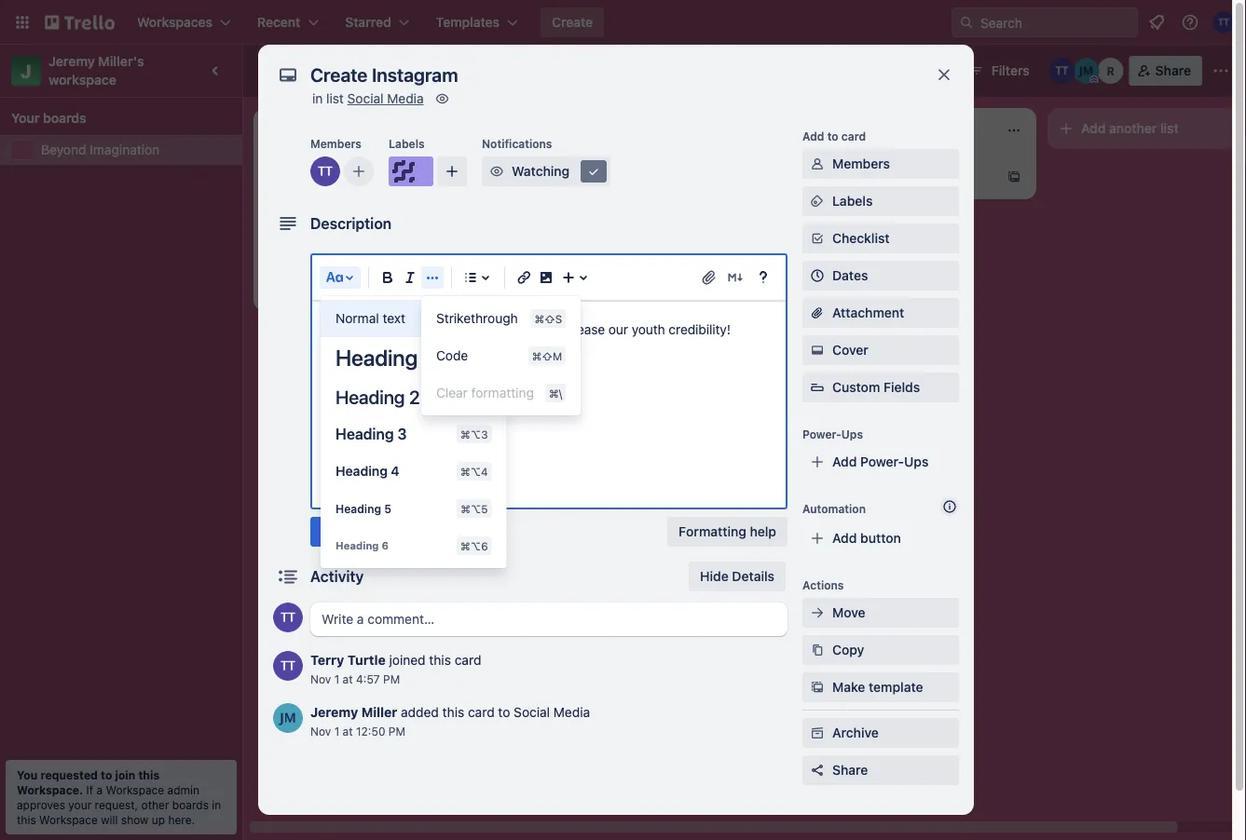 Task type: vqa. For each thing, say whether or not it's contained in the screenshot.
the Kanban
no



Task type: locate. For each thing, give the bounding box(es) containing it.
jeremy for jeremy miller added this card to social media nov 1 at 12:50 pm
[[310, 705, 358, 720]]

hide
[[700, 569, 729, 584]]

add up members link
[[802, 130, 824, 143]]

social
[[462, 322, 496, 337]]

1 left '12:50'
[[334, 725, 339, 738]]

0 vertical spatial nov
[[310, 673, 331, 686]]

custom
[[832, 380, 880, 395]]

sm image inside make template "link"
[[808, 679, 827, 697]]

create button
[[541, 7, 604, 37]]

0 vertical spatial labels
[[389, 137, 425, 150]]

0 horizontal spatial terry turtle (terryturtle) image
[[273, 651, 303, 681]]

0 vertical spatial power-
[[802, 428, 841, 441]]

power- down 'power-ups'
[[860, 454, 904, 470]]

share button down 0 notifications icon
[[1129, 56, 1202, 86]]

cover
[[832, 343, 868, 358]]

card right joined
[[455, 653, 481, 668]]

5
[[384, 502, 391, 515]]

heading for heading 5
[[336, 502, 381, 515]]

a right if
[[96, 784, 103, 797]]

imagination up social media link
[[331, 61, 425, 81]]

checklist link
[[802, 224, 959, 254]]

social media link
[[347, 91, 424, 106]]

beyond imagination link
[[41, 141, 231, 159]]

cover link
[[802, 336, 959, 365]]

1 vertical spatial share button
[[802, 756, 959, 786]]

boards down admin on the left of page
[[172, 799, 209, 812]]

share button down the archive "link"
[[802, 756, 959, 786]]

1 vertical spatial nov
[[310, 725, 331, 738]]

add down 'power-ups'
[[832, 454, 857, 470]]

jeremy for jeremy miller's workspace
[[48, 54, 95, 69]]

add a card down kickoff meeting
[[291, 281, 357, 296]]

at
[[343, 673, 353, 686], [343, 725, 353, 738]]

in inside if a workspace admin approves your request, other boards in this workspace will show up here.
[[212, 799, 221, 812]]

heading for heading 6
[[336, 540, 379, 552]]

heading for heading 3
[[336, 425, 394, 443]]

nov inside "jeremy miller added this card to social media nov 1 at 12:50 pm"
[[310, 725, 331, 738]]

0 vertical spatial beyond
[[267, 61, 327, 81]]

add a card button for create from template… image
[[790, 162, 999, 192]]

add down rubyanndersson (rubyanndersson) icon
[[1081, 121, 1106, 136]]

0 vertical spatial share button
[[1129, 56, 1202, 86]]

add a card up labels "link"
[[820, 169, 886, 185]]

1 horizontal spatial imagination
[[331, 61, 425, 81]]

0 vertical spatial beyond imagination
[[267, 61, 425, 81]]

color: purple, title: none image up create instagram
[[272, 160, 309, 168]]

1 vertical spatial power-
[[860, 454, 904, 470]]

power-
[[802, 428, 841, 441], [860, 454, 904, 470]]

request,
[[95, 799, 138, 812]]

1 vertical spatial social
[[514, 705, 550, 720]]

another down r button
[[1109, 121, 1157, 136]]

terry turtle (terryturtle) image down notifications
[[470, 194, 492, 216]]

to up "⌘⇧m"
[[539, 322, 551, 337]]

image image
[[535, 267, 557, 289]]

another inside button
[[1109, 121, 1157, 136]]

add another list
[[1081, 121, 1179, 136]]

1 horizontal spatial add a card
[[820, 169, 886, 185]]

terry turtle (terryturtle) image
[[1213, 11, 1235, 34], [1049, 58, 1075, 84], [310, 157, 340, 186], [273, 603, 303, 633]]

1 horizontal spatial a
[[319, 281, 326, 296]]

a up labels "link"
[[848, 169, 856, 185]]

sm image inside checklist link
[[808, 229, 827, 248]]

1 at from the top
[[343, 673, 353, 686]]

2 vertical spatial 1
[[334, 725, 339, 738]]

beyond down the your boards
[[41, 142, 86, 158]]

card up normal
[[330, 281, 357, 296]]

card up labels "link"
[[859, 169, 886, 185]]

create for create
[[552, 14, 593, 30]]

0 vertical spatial ups
[[841, 428, 863, 441]]

labels
[[389, 137, 425, 150], [832, 193, 873, 209]]

heading left 5
[[336, 502, 381, 515]]

0 horizontal spatial beyond
[[41, 142, 86, 158]]

1 horizontal spatial boards
[[172, 799, 209, 812]]

beyond up in list social media
[[267, 61, 327, 81]]

add power-ups link
[[802, 447, 959, 477]]

1 vertical spatial ups
[[904, 454, 929, 470]]

beyond imagination inside board name text field
[[267, 61, 425, 81]]

1 vertical spatial jeremy
[[310, 705, 358, 720]]

Main content area, start typing to enter text. text field
[[331, 319, 767, 341]]

0 vertical spatial share
[[1155, 63, 1191, 78]]

create from template… image
[[477, 281, 492, 296]]

heading down save
[[336, 540, 379, 552]]

3
[[397, 425, 407, 443]]

workspace down your
[[39, 814, 98, 827]]

1 vertical spatial create
[[272, 173, 312, 188]]

0 vertical spatial boards
[[43, 110, 86, 126]]

copy link
[[802, 636, 959, 665]]

heading up heading 3
[[336, 386, 405, 408]]

1 vertical spatial media
[[553, 705, 590, 720]]

1 vertical spatial share
[[832, 763, 868, 778]]

beyond imagination down your boards with 1 items element
[[41, 142, 160, 158]]

members up add members to card image
[[310, 137, 362, 150]]

this down approves in the left bottom of the page
[[17, 814, 36, 827]]

this right join
[[138, 769, 160, 782]]

miller
[[361, 705, 397, 720]]

primary element
[[0, 0, 1246, 45]]

1 nov from the top
[[310, 673, 331, 686]]

0 vertical spatial in
[[312, 91, 323, 106]]

create from template… image
[[1007, 170, 1022, 185]]

1 left code
[[422, 345, 432, 371]]

1 inside terry turtle joined this card nov 1 at 4:57 pm
[[334, 673, 339, 686]]

at left '12:50'
[[343, 725, 353, 738]]

0 horizontal spatial boards
[[43, 110, 86, 126]]

2 vertical spatial a
[[96, 784, 103, 797]]

1 vertical spatial imagination
[[90, 142, 160, 158]]

j
[[21, 60, 31, 82]]

beyond imagination
[[267, 61, 425, 81], [41, 142, 160, 158]]

media
[[500, 322, 536, 337]]

0 horizontal spatial share
[[832, 763, 868, 778]]

sm image for checklist
[[808, 229, 827, 248]]

0 horizontal spatial create
[[272, 173, 312, 188]]

0 horizontal spatial labels
[[389, 137, 425, 150]]

0 horizontal spatial social
[[347, 91, 384, 106]]

fields
[[884, 380, 920, 395]]

1 vertical spatial labels
[[832, 193, 873, 209]]

5 heading from the top
[[336, 502, 381, 515]]

a
[[848, 169, 856, 185], [319, 281, 326, 296], [96, 784, 103, 797]]

1 horizontal spatial labels
[[832, 193, 873, 209]]

another up code
[[413, 322, 458, 337]]

heading 1 group
[[321, 300, 507, 565]]

attach and insert link image
[[700, 268, 719, 287]]

boards right your
[[43, 110, 86, 126]]

terry turtle (terryturtle) image left terry
[[273, 651, 303, 681]]

heading up heading 4
[[336, 425, 394, 443]]

add members to card image
[[351, 162, 366, 181]]

in
[[312, 91, 323, 106], [212, 799, 221, 812]]

add a card
[[820, 169, 886, 185], [291, 281, 357, 296]]

0 horizontal spatial ups
[[841, 428, 863, 441]]

sm image for copy
[[808, 641, 827, 660]]

copy
[[832, 643, 864, 658]]

automation
[[802, 502, 866, 515]]

3 heading from the top
[[336, 425, 394, 443]]

Write a comment text field
[[310, 603, 788, 637]]

card up members link
[[842, 130, 866, 143]]

0 horizontal spatial members
[[310, 137, 362, 150]]

0 horizontal spatial color: purple, title: none image
[[272, 160, 309, 168]]

members down the add to card at the top
[[832, 156, 890, 171]]

1 horizontal spatial jeremy miller (jeremymiller198) image
[[1073, 58, 1100, 84]]

workspace
[[48, 72, 116, 88]]

watching button
[[482, 157, 610, 186]]

1 vertical spatial add a card button
[[261, 274, 470, 304]]

card right added
[[468, 705, 495, 720]]

add another list button
[[1048, 108, 1246, 149]]

sm image inside move 'link'
[[808, 604, 827, 623]]

1 vertical spatial another
[[413, 322, 458, 337]]

will
[[101, 814, 118, 827]]

0 horizontal spatial in
[[212, 799, 221, 812]]

2 at from the top
[[343, 725, 353, 738]]

0 vertical spatial another
[[1109, 121, 1157, 136]]

0 vertical spatial add a card button
[[790, 162, 999, 192]]

card inside "jeremy miller added this card to social media nov 1 at 12:50 pm"
[[468, 705, 495, 720]]

color: purple, title: none image right add members to card image
[[389, 157, 433, 186]]

add inside add button button
[[832, 531, 857, 546]]

0 vertical spatial list
[[326, 91, 344, 106]]

our
[[609, 322, 628, 337]]

1 horizontal spatial terry turtle (terryturtle) image
[[470, 194, 492, 216]]

1 horizontal spatial share
[[1155, 63, 1191, 78]]

sm image for labels
[[808, 192, 827, 211]]

labels up checklist
[[832, 193, 873, 209]]

clear formatting
[[436, 385, 534, 401]]

12:50
[[356, 725, 385, 738]]

sm image inside copy link
[[808, 641, 827, 660]]

a down kickoff meeting
[[319, 281, 326, 296]]

1 vertical spatial boards
[[172, 799, 209, 812]]

this inside the you requested to join this workspace.
[[138, 769, 160, 782]]

terry turtle joined this card nov 1 at 4:57 pm
[[310, 653, 481, 686]]

pm
[[383, 673, 400, 686], [389, 725, 405, 738]]

your boards with 1 items element
[[11, 107, 222, 130]]

1 horizontal spatial in
[[312, 91, 323, 106]]

⌘⇧s
[[535, 312, 562, 325]]

heading 2
[[336, 386, 420, 408]]

heading down must
[[336, 345, 418, 371]]

ups down fields
[[904, 454, 929, 470]]

1 horizontal spatial media
[[553, 705, 590, 720]]

0 horizontal spatial add a card button
[[261, 274, 470, 304]]

1 vertical spatial pm
[[389, 725, 405, 738]]

move
[[832, 605, 865, 621]]

group
[[421, 300, 581, 412]]

1 down terry
[[334, 673, 339, 686]]

share down archive
[[832, 763, 868, 778]]

jeremy
[[48, 54, 95, 69], [310, 705, 358, 720]]

⌘⌥0
[[460, 312, 488, 325]]

ups up add power-ups
[[841, 428, 863, 441]]

members
[[310, 137, 362, 150], [832, 156, 890, 171]]

0 horizontal spatial workspace
[[39, 814, 98, 827]]

labels up create instagram link
[[389, 137, 425, 150]]

1 vertical spatial workspace
[[39, 814, 98, 827]]

0 notifications image
[[1145, 11, 1168, 34]]

None text field
[[301, 58, 916, 91]]

labels link
[[802, 186, 959, 216]]

jeremy miller (jeremymiller198) image left "r"
[[1073, 58, 1100, 84]]

1 vertical spatial 1
[[334, 673, 339, 686]]

add a card button up checklist link
[[790, 162, 999, 192]]

1 vertical spatial at
[[343, 725, 353, 738]]

make
[[832, 680, 865, 695]]

heading 1
[[336, 345, 432, 371]]

imagination down your boards with 1 items element
[[90, 142, 160, 158]]

added
[[401, 705, 439, 720]]

show
[[121, 814, 149, 827]]

power- down custom
[[802, 428, 841, 441]]

4 heading from the top
[[336, 464, 388, 479]]

sm image
[[487, 162, 506, 181], [584, 162, 603, 181], [808, 229, 827, 248], [808, 341, 827, 360], [808, 604, 827, 623], [808, 679, 827, 697], [808, 724, 827, 743]]

0 horizontal spatial a
[[96, 784, 103, 797]]

1 horizontal spatial social
[[514, 705, 550, 720]]

⌘⌥6
[[460, 540, 488, 553]]

back to home image
[[45, 7, 115, 37]]

sm image for make template
[[808, 679, 827, 697]]

formatting
[[471, 385, 534, 401]]

at left "4:57"
[[343, 673, 353, 686]]

nov
[[310, 673, 331, 686], [310, 725, 331, 738]]

this right added
[[442, 705, 464, 720]]

sm image
[[433, 89, 452, 108], [808, 155, 827, 173], [808, 192, 827, 211], [808, 641, 827, 660]]

nov inside terry turtle joined this card nov 1 at 4:57 pm
[[310, 673, 331, 686]]

jeremy up workspace at the top left of page
[[48, 54, 95, 69]]

jeremy inside "jeremy miller added this card to social media nov 1 at 12:50 pm"
[[310, 705, 358, 720]]

0 horizontal spatial jeremy
[[48, 54, 95, 69]]

6 heading from the top
[[336, 540, 379, 552]]

sm image inside members link
[[808, 155, 827, 173]]

move link
[[802, 598, 959, 628]]

normal
[[336, 311, 379, 326]]

1 vertical spatial beyond imagination
[[41, 142, 160, 158]]

sm image for move
[[808, 604, 827, 623]]

pm down miller
[[389, 725, 405, 738]]

1 horizontal spatial share button
[[1129, 56, 1202, 86]]

0 vertical spatial members
[[310, 137, 362, 150]]

instagram
[[316, 173, 376, 188]]

Search field
[[974, 8, 1137, 36]]

⌘⌥4
[[460, 465, 488, 478]]

0 vertical spatial 1
[[422, 345, 432, 371]]

0 horizontal spatial another
[[413, 322, 458, 337]]

jeremy inside "jeremy miller's workspace"
[[48, 54, 95, 69]]

1 horizontal spatial jeremy
[[310, 705, 358, 720]]

0 horizontal spatial share button
[[802, 756, 959, 786]]

in down board name text field
[[312, 91, 323, 106]]

button
[[860, 531, 901, 546]]

to left join
[[101, 769, 112, 782]]

heading
[[336, 345, 418, 371], [336, 386, 405, 408], [336, 425, 394, 443], [336, 464, 388, 479], [336, 502, 381, 515], [336, 540, 379, 552]]

nov down terry
[[310, 673, 331, 686]]

members link
[[802, 149, 959, 179]]

hide details link
[[689, 562, 786, 592]]

0 horizontal spatial power-
[[802, 428, 841, 441]]

make template
[[832, 680, 923, 695]]

thoughts
[[555, 161, 607, 174]]

social inside "jeremy miller added this card to social media nov 1 at 12:50 pm"
[[514, 705, 550, 720]]

you requested to join this workspace.
[[17, 769, 160, 797]]

save
[[322, 524, 351, 540]]

sm image inside cover "link"
[[808, 341, 827, 360]]

thoughts thinking
[[537, 161, 607, 188]]

0 horizontal spatial add a card
[[291, 281, 357, 296]]

0 vertical spatial at
[[343, 673, 353, 686]]

0 vertical spatial imagination
[[331, 61, 425, 81]]

1 horizontal spatial workspace
[[106, 784, 164, 797]]

1 horizontal spatial list
[[1160, 121, 1179, 136]]

share left show menu image
[[1155, 63, 1191, 78]]

list
[[326, 91, 344, 106], [1160, 121, 1179, 136]]

pm right "4:57"
[[383, 673, 400, 686]]

editor toolbar toolbar
[[320, 263, 778, 569]]

in right other on the left bottom
[[212, 799, 221, 812]]

media
[[387, 91, 424, 106], [553, 705, 590, 720]]

color: purple, title: none image
[[389, 157, 433, 186], [272, 160, 309, 168]]

terry turtle (terryturtle) image
[[470, 194, 492, 216], [273, 651, 303, 681]]

add a card button up normal text
[[261, 274, 470, 304]]

workspace down join
[[106, 784, 164, 797]]

⌘\
[[549, 387, 562, 400]]

at inside terry turtle joined this card nov 1 at 4:57 pm
[[343, 673, 353, 686]]

0 vertical spatial pm
[[383, 673, 400, 686]]

open information menu image
[[1181, 13, 1200, 32]]

1 vertical spatial in
[[212, 799, 221, 812]]

jeremy miller (jeremymiller198) image left nov 1 at 12:50 pm link
[[273, 704, 303, 734]]

1 vertical spatial list
[[1160, 121, 1179, 136]]

imagination
[[331, 61, 425, 81], [90, 142, 160, 158]]

2 nov from the top
[[310, 725, 331, 738]]

1 horizontal spatial add a card button
[[790, 162, 999, 192]]

1 horizontal spatial members
[[832, 156, 890, 171]]

2 heading from the top
[[336, 386, 405, 408]]

heading left 4
[[336, 464, 388, 479]]

add inside add another list button
[[1081, 121, 1106, 136]]

sm image inside labels "link"
[[808, 192, 827, 211]]

add down automation
[[832, 531, 857, 546]]

0 vertical spatial add a card
[[820, 169, 886, 185]]

in list social media
[[312, 91, 424, 106]]

2
[[409, 386, 420, 408]]

nov left '12:50'
[[310, 725, 331, 738]]

0 horizontal spatial jeremy miller (jeremymiller198) image
[[273, 704, 303, 734]]

jeremy up nov 1 at 12:50 pm link
[[310, 705, 358, 720]]

0 vertical spatial jeremy
[[48, 54, 95, 69]]

1 heading from the top
[[336, 345, 418, 371]]

description
[[310, 215, 392, 233]]

add inside add power-ups link
[[832, 454, 857, 470]]

sm image inside the archive "link"
[[808, 724, 827, 743]]

create
[[552, 14, 593, 30], [272, 173, 312, 188]]

beyond imagination up in list social media
[[267, 61, 425, 81]]

kickoff meeting link
[[272, 239, 488, 257]]

code
[[436, 348, 468, 363]]

jeremy miller (jeremymiller198) image
[[1073, 58, 1100, 84], [273, 704, 303, 734]]

group containing strikethrough
[[421, 300, 581, 412]]

this right joined
[[429, 653, 451, 668]]

1 horizontal spatial beyond imagination
[[267, 61, 425, 81]]

1 vertical spatial beyond
[[41, 142, 86, 158]]

we
[[331, 322, 350, 337]]

create inside button
[[552, 14, 593, 30]]

0 horizontal spatial media
[[387, 91, 424, 106]]

card
[[842, 130, 866, 143], [859, 169, 886, 185], [330, 281, 357, 296], [455, 653, 481, 668], [468, 705, 495, 720]]

1 horizontal spatial another
[[1109, 121, 1157, 136]]

1 vertical spatial add a card
[[291, 281, 357, 296]]

color: bold red, title: "thoughts" element
[[537, 160, 607, 174]]

to right added
[[498, 705, 510, 720]]

add a card button for create from template… icon
[[261, 274, 470, 304]]

1 horizontal spatial beyond
[[267, 61, 327, 81]]



Task type: describe. For each thing, give the bounding box(es) containing it.
this inside if a workspace admin approves your request, other boards in this workspace will show up here.
[[17, 814, 36, 827]]

a inside if a workspace admin approves your request, other boards in this workspace will show up here.
[[96, 784, 103, 797]]

add
[[386, 322, 409, 337]]

this inside terry turtle joined this card nov 1 at 4:57 pm
[[429, 653, 451, 668]]

filters button
[[964, 56, 1035, 86]]

power-ups
[[802, 428, 863, 441]]

add left text styles image
[[291, 281, 315, 296]]

pm inside terry turtle joined this card nov 1 at 4:57 pm
[[383, 673, 400, 686]]

beyond inside board name text field
[[267, 61, 327, 81]]

show menu image
[[1212, 62, 1230, 80]]

sm image for archive
[[808, 724, 827, 743]]

custom fields
[[832, 380, 920, 395]]

1 vertical spatial terry turtle (terryturtle) image
[[273, 651, 303, 681]]

jeremy miller added this card to social media nov 1 at 12:50 pm
[[310, 705, 590, 738]]

hide details
[[700, 569, 775, 584]]

normal text
[[336, 311, 405, 326]]

your
[[11, 110, 40, 126]]

increase
[[555, 322, 605, 337]]

to inside "jeremy miller added this card to social media nov 1 at 12:50 pm"
[[498, 705, 510, 720]]

0 vertical spatial media
[[387, 91, 424, 106]]

help
[[750, 524, 776, 540]]

terry
[[310, 653, 344, 668]]

cancel
[[379, 524, 422, 540]]

1 horizontal spatial power-
[[860, 454, 904, 470]]

card inside terry turtle joined this card nov 1 at 4:57 pm
[[455, 653, 481, 668]]

formatting
[[679, 524, 746, 540]]

bold ⌘b image
[[377, 267, 399, 289]]

0 vertical spatial social
[[347, 91, 384, 106]]

1 vertical spatial a
[[319, 281, 326, 296]]

actions
[[802, 579, 844, 592]]

Board name text field
[[257, 56, 435, 86]]

0 horizontal spatial list
[[326, 91, 344, 106]]

up
[[152, 814, 165, 827]]

view markdown image
[[726, 268, 745, 287]]

thinking link
[[537, 171, 753, 190]]

0 vertical spatial terry turtle (terryturtle) image
[[470, 194, 492, 216]]

⌘⌥3
[[461, 428, 488, 441]]

1 horizontal spatial color: purple, title: none image
[[389, 157, 433, 186]]

make template link
[[802, 673, 959, 703]]

star or unstar board image
[[446, 63, 461, 78]]

heading 3
[[336, 425, 407, 443]]

you
[[17, 769, 38, 782]]

join
[[115, 769, 135, 782]]

workspace.
[[17, 784, 83, 797]]

rubyanndersson (rubyanndersson) image
[[1098, 58, 1124, 84]]

pm inside "jeremy miller added this card to social media nov 1 at 12:50 pm"
[[389, 725, 405, 738]]

if
[[86, 784, 93, 797]]

credibility!
[[669, 322, 731, 337]]

sm image for watching
[[487, 162, 506, 181]]

labels inside labels "link"
[[832, 193, 873, 209]]

create instagram link
[[272, 171, 488, 190]]

here.
[[168, 814, 195, 827]]

filters
[[991, 63, 1030, 78]]

⌘⇧m
[[532, 350, 562, 363]]

6
[[382, 540, 389, 552]]

0 vertical spatial workspace
[[106, 784, 164, 797]]

automation image
[[930, 56, 956, 82]]

we must add another social media to increase our youth credibility!
[[331, 322, 731, 337]]

add power-ups
[[832, 454, 929, 470]]

cancel button
[[368, 517, 433, 547]]

add button button
[[802, 524, 959, 554]]

more formatting image
[[421, 267, 444, 289]]

0 horizontal spatial imagination
[[90, 142, 160, 158]]

template
[[869, 680, 923, 695]]

activity
[[310, 568, 364, 586]]

1 vertical spatial jeremy miller (jeremymiller198) image
[[273, 704, 303, 734]]

list inside button
[[1160, 121, 1179, 136]]

archive link
[[802, 719, 959, 748]]

at inside "jeremy miller added this card to social media nov 1 at 12:50 pm"
[[343, 725, 353, 738]]

sm image for cover
[[808, 341, 827, 360]]

0 vertical spatial a
[[848, 169, 856, 185]]

text styles image
[[323, 267, 346, 289]]

0 vertical spatial jeremy miller (jeremymiller198) image
[[1073, 58, 1100, 84]]

1 inside "jeremy miller added this card to social media nov 1 at 12:50 pm"
[[334, 725, 339, 738]]

⌘⌥2
[[461, 391, 488, 404]]

must
[[353, 322, 383, 337]]

to inside text field
[[539, 322, 551, 337]]

heading for heading 2
[[336, 386, 405, 408]]

attachment button
[[802, 298, 959, 328]]

add button
[[832, 531, 901, 546]]

create instagram
[[272, 173, 376, 188]]

link image
[[513, 267, 535, 289]]

dates button
[[802, 261, 959, 291]]

youth
[[632, 322, 665, 337]]

kickoff
[[272, 240, 314, 255]]

your boards
[[11, 110, 86, 126]]

4:57
[[356, 673, 380, 686]]

lists image
[[459, 267, 482, 289]]

search image
[[959, 15, 974, 30]]

dates
[[832, 268, 868, 283]]

this inside "jeremy miller added this card to social media nov 1 at 12:50 pm"
[[442, 705, 464, 720]]

save button
[[310, 517, 362, 547]]

group inside editor toolbar toolbar
[[421, 300, 581, 412]]

boards inside if a workspace admin approves your request, other boards in this workspace will show up here.
[[172, 799, 209, 812]]

approves
[[17, 799, 65, 812]]

0 horizontal spatial beyond imagination
[[41, 142, 160, 158]]

imagination inside board name text field
[[331, 61, 425, 81]]

to inside the you requested to join this workspace.
[[101, 769, 112, 782]]

requested
[[40, 769, 98, 782]]

add down the add to card at the top
[[820, 169, 845, 185]]

jeremy miller's workspace
[[48, 54, 148, 88]]

kickoff meeting
[[272, 240, 367, 255]]

italic ⌘i image
[[399, 267, 421, 289]]

turtle
[[347, 653, 386, 668]]

another inside text field
[[413, 322, 458, 337]]

create for create instagram
[[272, 173, 312, 188]]

1 horizontal spatial ups
[[904, 454, 929, 470]]

nov 1 at 12:50 pm link
[[310, 725, 405, 738]]

open help dialog image
[[752, 267, 775, 289]]

heading for heading 1
[[336, 345, 418, 371]]

1 inside "group"
[[422, 345, 432, 371]]

other
[[141, 799, 169, 812]]

heading 6
[[336, 540, 389, 552]]

⌘⌥1
[[462, 351, 488, 364]]

r
[[1107, 64, 1115, 77]]

heading for heading 4
[[336, 464, 388, 479]]

notifications
[[482, 137, 552, 150]]

nov 1 at 4:57 pm link
[[310, 673, 400, 686]]

formatting help
[[679, 524, 776, 540]]

media inside "jeremy miller added this card to social media nov 1 at 12:50 pm"
[[553, 705, 590, 720]]

if a workspace admin approves your request, other boards in this workspace will show up here.
[[17, 784, 221, 827]]

to up members link
[[827, 130, 839, 143]]

attachment
[[832, 305, 904, 321]]

sm image for members
[[808, 155, 827, 173]]

meeting
[[318, 240, 367, 255]]

r button
[[1098, 58, 1124, 84]]



